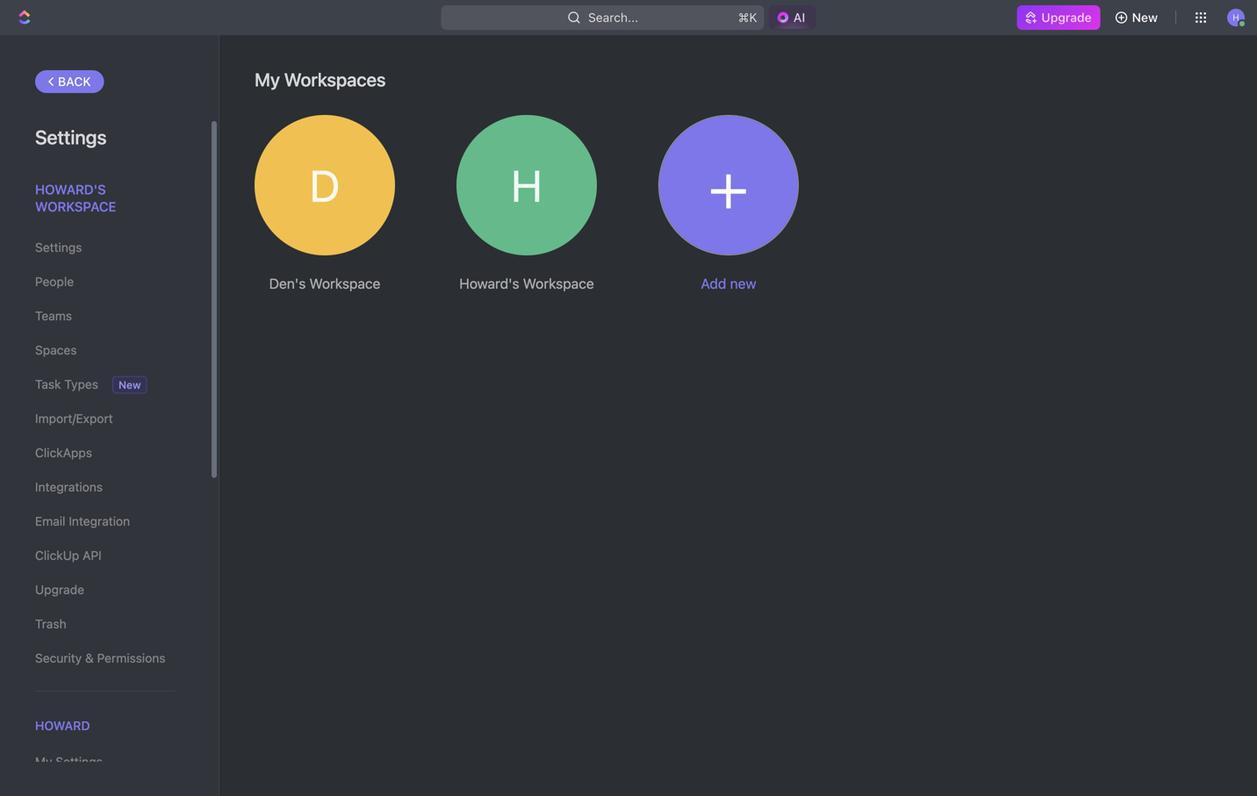 Task type: vqa. For each thing, say whether or not it's contained in the screenshot.
Security & Permissions 'link'
yes



Task type: describe. For each thing, give the bounding box(es) containing it.
security & permissions
[[35, 651, 165, 666]]

api
[[83, 548, 102, 563]]

1 horizontal spatial upgrade
[[1042, 10, 1092, 25]]

settings element
[[0, 35, 220, 796]]

my workspaces
[[255, 68, 386, 90]]

upgrade link inside settings element
[[35, 575, 175, 605]]

+
[[708, 144, 750, 227]]

trash
[[35, 617, 66, 631]]

1 vertical spatial howard's workspace
[[459, 275, 594, 292]]

people link
[[35, 267, 175, 297]]

h inside h dropdown button
[[1233, 12, 1240, 22]]

integrations
[[35, 480, 103, 494]]

workspace inside settings element
[[35, 199, 116, 214]]

task
[[35, 377, 61, 392]]

howard's inside howard's workspace
[[35, 182, 106, 197]]

teams
[[35, 309, 72, 323]]

clickup api link
[[35, 541, 175, 571]]

⌘k
[[739, 10, 758, 25]]

email integration link
[[35, 507, 175, 536]]

task types
[[35, 377, 98, 392]]

d
[[310, 159, 340, 211]]

howard
[[35, 719, 90, 733]]

workspaces
[[284, 68, 386, 90]]

teams link
[[35, 301, 175, 331]]

new button
[[1108, 4, 1169, 32]]

1 vertical spatial howard's
[[459, 275, 519, 292]]

add
[[701, 275, 727, 292]]

permissions
[[97, 651, 165, 666]]

add new
[[701, 275, 757, 292]]

security
[[35, 651, 82, 666]]

trash link
[[35, 609, 175, 639]]

spaces link
[[35, 335, 175, 365]]

new inside settings element
[[119, 379, 141, 391]]

integration
[[69, 514, 130, 529]]



Task type: locate. For each thing, give the bounding box(es) containing it.
den's workspace
[[269, 275, 381, 292]]

import/export link
[[35, 404, 175, 434]]

upgrade left the new button
[[1042, 10, 1092, 25]]

1 horizontal spatial howard's workspace
[[459, 275, 594, 292]]

my left workspaces
[[255, 68, 280, 90]]

search...
[[589, 10, 639, 25]]

clickup
[[35, 548, 79, 563]]

0 horizontal spatial howard's workspace
[[35, 182, 116, 214]]

settings link
[[300, 176, 350, 194], [502, 176, 552, 194], [35, 233, 175, 263]]

upgrade link down clickup api link
[[35, 575, 175, 605]]

clickapps link
[[35, 438, 175, 468]]

ai button
[[769, 5, 816, 30]]

new inside button
[[1132, 10, 1158, 25]]

workspace for d
[[310, 275, 381, 292]]

1 vertical spatial my
[[35, 755, 52, 769]]

my for my workspaces
[[255, 68, 280, 90]]

security & permissions link
[[35, 644, 175, 673]]

upgrade down clickup
[[35, 583, 84, 597]]

0 horizontal spatial settings link
[[35, 233, 175, 263]]

email
[[35, 514, 65, 529]]

h
[[1233, 12, 1240, 22], [511, 159, 542, 211]]

spaces
[[35, 343, 77, 357]]

back link
[[35, 70, 104, 93]]

types
[[64, 377, 98, 392]]

my down howard
[[35, 755, 52, 769]]

&
[[85, 651, 94, 666]]

upgrade inside settings element
[[35, 583, 84, 597]]

2 horizontal spatial workspace
[[523, 275, 594, 292]]

howard's
[[35, 182, 106, 197], [459, 275, 519, 292]]

1 horizontal spatial howard's
[[459, 275, 519, 292]]

1 horizontal spatial settings link
[[300, 176, 350, 194]]

clickup api
[[35, 548, 102, 563]]

new
[[730, 275, 757, 292]]

settings
[[35, 126, 107, 148], [300, 180, 350, 194], [502, 180, 552, 194], [35, 240, 82, 255], [56, 755, 102, 769]]

0 horizontal spatial workspace
[[35, 199, 116, 214]]

1 horizontal spatial upgrade link
[[1017, 5, 1101, 30]]

h button
[[1222, 4, 1250, 32]]

1 vertical spatial upgrade link
[[35, 575, 175, 605]]

0 vertical spatial upgrade link
[[1017, 5, 1101, 30]]

howard's workspace inside settings element
[[35, 182, 116, 214]]

1 vertical spatial upgrade
[[35, 583, 84, 597]]

1 horizontal spatial my
[[255, 68, 280, 90]]

0 horizontal spatial upgrade link
[[35, 575, 175, 605]]

howard's workspace
[[35, 182, 116, 214], [459, 275, 594, 292]]

1 horizontal spatial new
[[1132, 10, 1158, 25]]

1 horizontal spatial h
[[1233, 12, 1240, 22]]

workspace
[[35, 199, 116, 214], [310, 275, 381, 292], [523, 275, 594, 292]]

my inside settings element
[[35, 755, 52, 769]]

1 horizontal spatial workspace
[[310, 275, 381, 292]]

people
[[35, 274, 74, 289]]

back
[[58, 74, 91, 89]]

integrations link
[[35, 472, 175, 502]]

clickapps
[[35, 446, 92, 460]]

1 vertical spatial new
[[119, 379, 141, 391]]

upgrade link
[[1017, 5, 1101, 30], [35, 575, 175, 605]]

0 vertical spatial upgrade
[[1042, 10, 1092, 25]]

den's
[[269, 275, 306, 292]]

my
[[255, 68, 280, 90], [35, 755, 52, 769]]

1 vertical spatial h
[[511, 159, 542, 211]]

0 horizontal spatial howard's
[[35, 182, 106, 197]]

0 horizontal spatial new
[[119, 379, 141, 391]]

upgrade
[[1042, 10, 1092, 25], [35, 583, 84, 597]]

0 vertical spatial h
[[1233, 12, 1240, 22]]

my settings link
[[35, 747, 175, 777]]

settings link for d
[[300, 176, 350, 194]]

workspace for h
[[523, 275, 594, 292]]

2 horizontal spatial settings link
[[502, 176, 552, 194]]

0 horizontal spatial h
[[511, 159, 542, 211]]

0 vertical spatial howard's workspace
[[35, 182, 116, 214]]

0 vertical spatial my
[[255, 68, 280, 90]]

my settings
[[35, 755, 102, 769]]

email integration
[[35, 514, 130, 529]]

upgrade link left the new button
[[1017, 5, 1101, 30]]

0 vertical spatial howard's
[[35, 182, 106, 197]]

new
[[1132, 10, 1158, 25], [119, 379, 141, 391]]

0 vertical spatial new
[[1132, 10, 1158, 25]]

0 horizontal spatial upgrade
[[35, 583, 84, 597]]

ai
[[794, 10, 805, 25]]

my for my settings
[[35, 755, 52, 769]]

settings link for h
[[502, 176, 552, 194]]

import/export
[[35, 411, 113, 426]]

0 horizontal spatial my
[[35, 755, 52, 769]]



